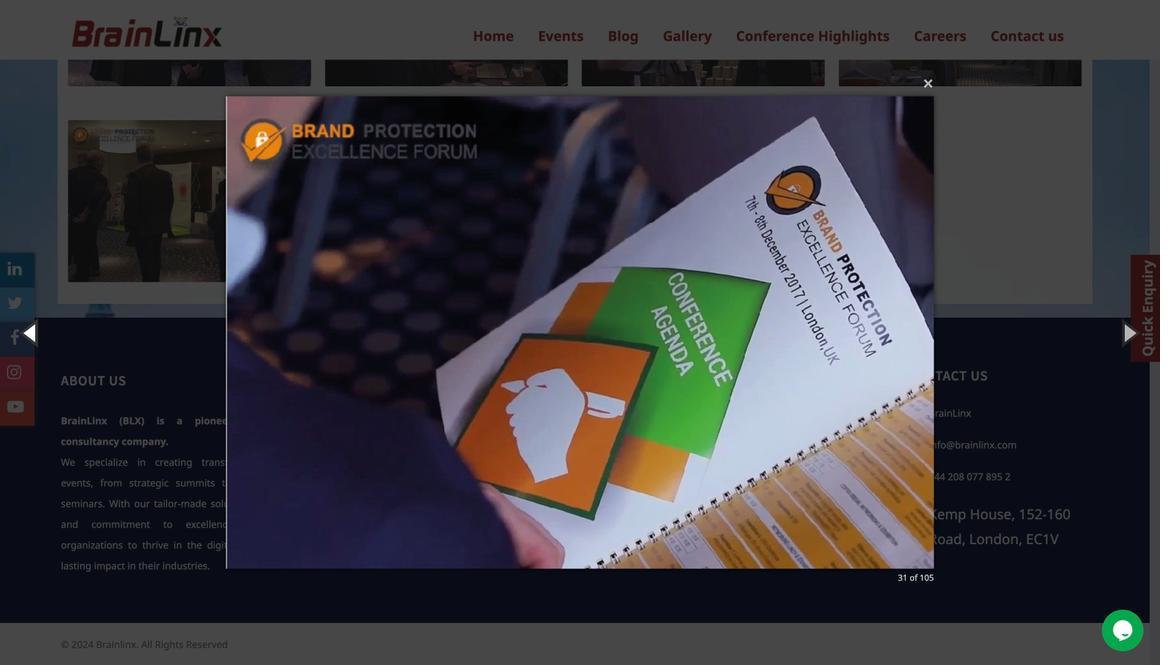 Task type: describe. For each thing, give the bounding box(es) containing it.
blx pefpdf image
[[226, 69, 934, 596]]



Task type: vqa. For each thing, say whether or not it's contained in the screenshot.
Certilogo
no



Task type: locate. For each thing, give the bounding box(es) containing it.
twitter image
[[7, 295, 23, 311]]

youtube play image
[[7, 398, 24, 415]]

facebook image
[[10, 329, 20, 346]]

instagram image
[[7, 364, 21, 380]]

brainlinx logo image
[[68, 11, 224, 60]]

linkedin image
[[8, 260, 22, 277]]



